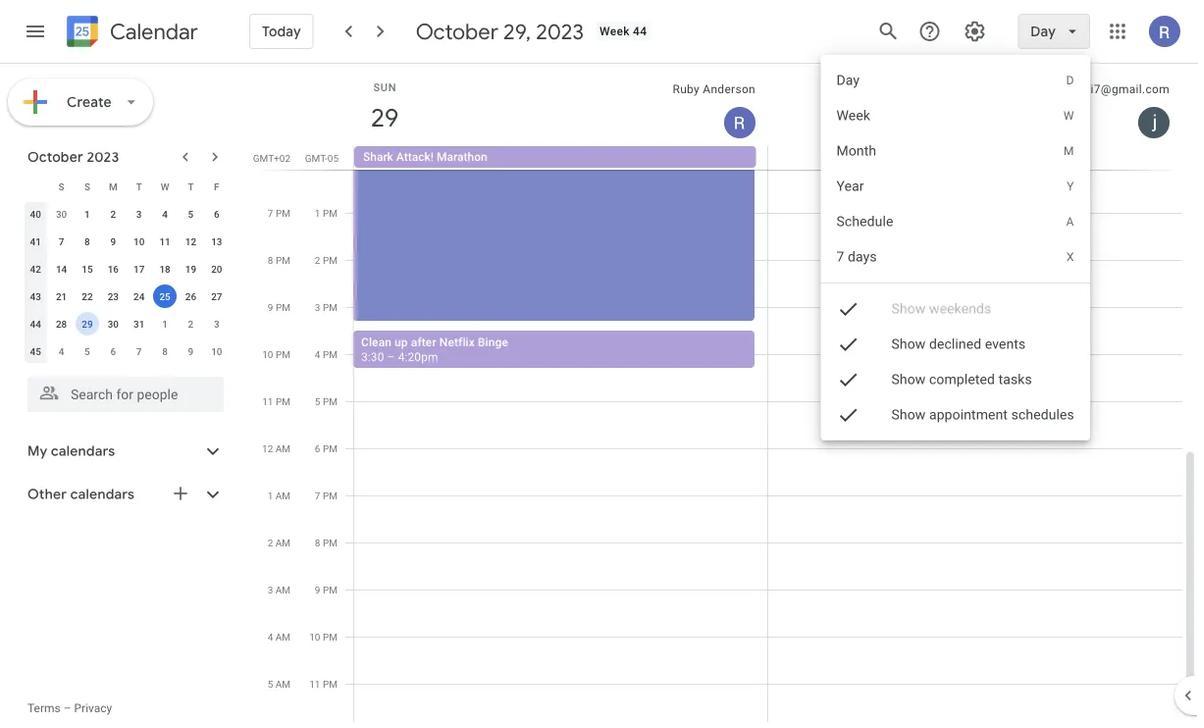 Task type: describe. For each thing, give the bounding box(es) containing it.
12 element
[[179, 230, 203, 253]]

pm right 5 am
[[323, 678, 338, 690]]

ruby anderson
[[673, 82, 756, 96]]

terms
[[27, 702, 61, 715]]

8 right 2 am
[[315, 537, 320, 549]]

11 element
[[153, 230, 177, 253]]

26 element
[[179, 285, 203, 308]]

43
[[30, 291, 41, 302]]

row containing s
[[23, 173, 230, 200]]

declined
[[930, 336, 982, 352]]

junececi7@gmail.com
[[1048, 82, 1170, 96]]

22 element
[[76, 285, 99, 308]]

days
[[848, 249, 877, 265]]

events
[[985, 336, 1026, 352]]

4:20pm
[[398, 350, 438, 364]]

3 am
[[268, 584, 291, 596]]

1 right september 30 element
[[84, 208, 90, 220]]

november 1 element
[[153, 312, 177, 336]]

3 pm
[[315, 301, 338, 313]]

a
[[1067, 215, 1075, 229]]

1 horizontal spatial 7 pm
[[315, 490, 338, 502]]

0 horizontal spatial 10 pm
[[262, 348, 291, 360]]

5 for 5 pm
[[315, 396, 320, 407]]

31
[[133, 318, 145, 330]]

24 element
[[127, 285, 151, 308]]

show for show weekends
[[892, 301, 926, 317]]

y
[[1067, 180, 1075, 193]]

clean up after netflix binge 3:30 – 4:20pm
[[361, 335, 508, 364]]

week menu item
[[821, 98, 1090, 133]]

2 am
[[268, 537, 291, 549]]

– inside clean up after netflix binge 3:30 – 4:20pm
[[387, 350, 395, 364]]

row containing 45
[[23, 338, 230, 365]]

ruby
[[673, 82, 700, 96]]

october 2023
[[27, 148, 119, 166]]

add other calendars image
[[171, 484, 190, 503]]

2 s from the left
[[84, 181, 90, 192]]

7 right november 6 element
[[136, 345, 142, 357]]

calendars for other calendars
[[70, 486, 135, 503]]

0 horizontal spatial 11 pm
[[262, 396, 291, 407]]

today button
[[249, 8, 314, 55]]

1 for november 1 element in the left top of the page
[[162, 318, 168, 330]]

am for 5 am
[[276, 678, 291, 690]]

october 29, 2023
[[416, 18, 584, 45]]

5 for 5 am
[[268, 678, 273, 690]]

16 element
[[101, 257, 125, 281]]

am for 3 am
[[276, 584, 291, 596]]

27
[[211, 291, 222, 302]]

17 element
[[127, 257, 151, 281]]

my calendars button
[[4, 436, 243, 467]]

0 vertical spatial 2023
[[536, 18, 584, 45]]

sun 29
[[369, 81, 397, 134]]

7 right 1 am at the bottom of the page
[[315, 490, 320, 502]]

23
[[108, 291, 119, 302]]

19
[[185, 263, 196, 275]]

november 10 element
[[205, 340, 228, 363]]

check for show declined events
[[837, 333, 860, 356]]

anderson
[[703, 82, 756, 96]]

x
[[1067, 250, 1075, 264]]

Search for people text field
[[39, 377, 212, 412]]

1 vertical spatial –
[[63, 702, 71, 715]]

25 cell
[[152, 283, 178, 310]]

october 2023 grid
[[19, 173, 230, 365]]

binge
[[478, 335, 508, 349]]

am for 4 am
[[276, 631, 291, 643]]

create button
[[8, 79, 153, 126]]

4 for november 4 element
[[59, 345, 64, 357]]

3 check checkbox item from the top
[[821, 362, 1090, 397]]

am for 12 am
[[276, 443, 291, 454]]

40
[[30, 208, 41, 220]]

november 7 element
[[127, 340, 151, 363]]

privacy link
[[74, 702, 112, 715]]

12 for 12 pm
[[309, 160, 320, 172]]

year menu item
[[821, 169, 1090, 204]]

terms – privacy
[[27, 702, 112, 715]]

november 8 element
[[153, 340, 177, 363]]

42
[[30, 263, 41, 275]]

7 down gmt+02
[[268, 207, 273, 219]]

2 for 2 pm
[[315, 254, 320, 266]]

26
[[185, 291, 196, 302]]

november 4 element
[[50, 340, 73, 363]]

29,
[[504, 18, 531, 45]]

september 30 element
[[50, 202, 73, 226]]

f
[[214, 181, 219, 192]]

pm left '3 pm'
[[276, 301, 291, 313]]

shark attack! marathon button
[[354, 146, 756, 168]]

day button
[[1018, 8, 1090, 55]]

15
[[82, 263, 93, 275]]

4 am
[[268, 631, 291, 643]]

22
[[82, 291, 93, 302]]

25, today element
[[153, 285, 177, 308]]

28 element
[[50, 312, 73, 336]]

4 pm
[[315, 348, 338, 360]]

25
[[159, 291, 171, 302]]

schedule menu item
[[821, 204, 1090, 239]]

13 element
[[205, 230, 228, 253]]

2 vertical spatial 11
[[309, 678, 320, 690]]

17
[[133, 263, 145, 275]]

shark
[[363, 150, 393, 164]]

1 horizontal spatial 6 pm
[[315, 443, 338, 454]]

6 down f
[[214, 208, 220, 220]]

18
[[159, 263, 171, 275]]

show weekends
[[892, 301, 992, 317]]

1 check checkbox item from the top
[[821, 291, 1090, 327]]

sun
[[373, 81, 397, 93]]

2 t from the left
[[188, 181, 194, 192]]

show completed tasks
[[892, 371, 1032, 388]]

1 vertical spatial 2023
[[87, 148, 119, 166]]

october for october 2023
[[27, 148, 83, 166]]

12 am
[[262, 443, 291, 454]]

other
[[27, 486, 67, 503]]

show declined events
[[892, 336, 1026, 352]]

pm right 4 am
[[323, 631, 338, 643]]

21 element
[[50, 285, 73, 308]]

6 left november 7 element at the left of page
[[110, 345, 116, 357]]

1 vertical spatial 11
[[262, 396, 273, 407]]

tasks
[[999, 371, 1032, 388]]

2 right september 30 element
[[110, 208, 116, 220]]

gmt+02
[[253, 152, 291, 164]]

show appointment schedules
[[892, 407, 1075, 423]]

row group inside october 2023 grid
[[23, 200, 230, 365]]

10 right the 'november 9' element
[[211, 345, 222, 357]]

4 check checkbox item from the top
[[821, 397, 1090, 433]]

2 for 2 am
[[268, 537, 273, 549]]

28
[[56, 318, 67, 330]]

1 for 1 am
[[268, 490, 273, 502]]

9 right 3 am
[[315, 584, 320, 596]]

14
[[56, 263, 67, 275]]

november 5 element
[[76, 340, 99, 363]]

weekends
[[930, 301, 992, 317]]

day inside popup button
[[1031, 23, 1056, 40]]

today
[[262, 23, 301, 40]]

27 element
[[205, 285, 228, 308]]

check for show appointment schedules
[[837, 403, 860, 427]]

30 for '30' element
[[108, 318, 119, 330]]

calendar
[[110, 18, 198, 46]]

1 vertical spatial 9 pm
[[315, 584, 338, 596]]

13
[[211, 236, 222, 247]]

10 left 11 element
[[133, 236, 145, 247]]

5 up 12 element
[[188, 208, 194, 220]]

pm right 3 am
[[323, 584, 338, 596]]



Task type: vqa. For each thing, say whether or not it's contained in the screenshot.
column header
no



Task type: locate. For each thing, give the bounding box(es) containing it.
30
[[56, 208, 67, 220], [108, 318, 119, 330]]

1 vertical spatial w
[[161, 181, 169, 192]]

7 days
[[837, 249, 877, 265]]

11 right 10 element
[[159, 236, 171, 247]]

1 horizontal spatial t
[[188, 181, 194, 192]]

after
[[411, 335, 436, 349]]

1 t from the left
[[136, 181, 142, 192]]

5 for november 5 element
[[84, 345, 90, 357]]

0 vertical spatial calendars
[[51, 443, 115, 460]]

3 right november 2 element
[[214, 318, 220, 330]]

w inside october 2023 grid
[[161, 181, 169, 192]]

am down 3 am
[[276, 631, 291, 643]]

3 up 4 am
[[268, 584, 273, 596]]

2
[[110, 208, 116, 220], [315, 254, 320, 266], [188, 318, 194, 330], [268, 537, 273, 549]]

1 s from the left
[[58, 181, 64, 192]]

6 right 12 am
[[315, 443, 320, 454]]

1 horizontal spatial 29
[[369, 102, 397, 134]]

pm
[[276, 160, 291, 172], [323, 160, 338, 172], [276, 207, 291, 219], [323, 207, 338, 219], [276, 254, 291, 266], [323, 254, 338, 266], [276, 301, 291, 313], [323, 301, 338, 313], [276, 348, 291, 360], [323, 348, 338, 360], [276, 396, 291, 407], [323, 396, 338, 407], [323, 443, 338, 454], [323, 490, 338, 502], [323, 537, 338, 549], [323, 584, 338, 596], [323, 631, 338, 643], [323, 678, 338, 690]]

0 vertical spatial october
[[416, 18, 499, 45]]

shark attack! marathon
[[363, 150, 487, 164]]

45
[[30, 345, 41, 357]]

calendars up "other calendars"
[[51, 443, 115, 460]]

calendar element
[[63, 12, 198, 55]]

2 horizontal spatial 12
[[309, 160, 320, 172]]

41
[[30, 236, 41, 247]]

1 vertical spatial 12
[[185, 236, 196, 247]]

row containing 42
[[23, 255, 230, 283]]

8 pm left 2 pm on the left
[[268, 254, 291, 266]]

0 vertical spatial m
[[1064, 144, 1075, 158]]

completed
[[930, 371, 995, 388]]

4 row from the top
[[23, 255, 230, 283]]

4 left november 5 element
[[59, 345, 64, 357]]

november 6 element
[[101, 340, 125, 363]]

w
[[1064, 109, 1075, 123], [161, 181, 169, 192]]

4 show from the top
[[892, 407, 926, 423]]

5 down 4 am
[[268, 678, 273, 690]]

1 horizontal spatial week
[[837, 107, 871, 124]]

check checkbox item down show completed tasks
[[821, 397, 1090, 433]]

6 pm left gmt-
[[268, 160, 291, 172]]

check for show weekends
[[837, 297, 860, 321]]

pm left 2 pm on the left
[[276, 254, 291, 266]]

5 row from the top
[[23, 283, 230, 310]]

29 column header
[[354, 64, 768, 146]]

privacy
[[74, 702, 112, 715]]

m up y
[[1064, 144, 1075, 158]]

12 for 12 am
[[262, 443, 273, 454]]

29 inside column header
[[369, 102, 397, 134]]

day right 'settings menu' image
[[1031, 23, 1056, 40]]

1 down 12 am
[[268, 490, 273, 502]]

s up september 30 element
[[58, 181, 64, 192]]

30 element
[[101, 312, 125, 336]]

– right terms
[[63, 702, 71, 715]]

05
[[328, 152, 339, 164]]

6 am from the top
[[276, 678, 291, 690]]

6 left gmt-
[[268, 160, 273, 172]]

other calendars
[[27, 486, 135, 503]]

other calendars button
[[4, 479, 243, 510]]

7
[[268, 207, 273, 219], [59, 236, 64, 247], [837, 249, 845, 265], [136, 345, 142, 357], [315, 490, 320, 502]]

0 vertical spatial 8 pm
[[268, 254, 291, 266]]

30 right '40'
[[56, 208, 67, 220]]

0 horizontal spatial 29
[[82, 318, 93, 330]]

am up 2 am
[[276, 490, 291, 502]]

calendars for my calendars
[[51, 443, 115, 460]]

1 horizontal spatial day
[[1031, 23, 1056, 40]]

18 element
[[153, 257, 177, 281]]

2023 right the 29,
[[536, 18, 584, 45]]

show for show appointment schedules
[[892, 407, 926, 423]]

0 vertical spatial 11
[[159, 236, 171, 247]]

1 row from the top
[[23, 173, 230, 200]]

0 vertical spatial 11 pm
[[262, 396, 291, 407]]

20
[[211, 263, 222, 275]]

1 am
[[268, 490, 291, 502]]

9
[[110, 236, 116, 247], [268, 301, 273, 313], [188, 345, 194, 357], [315, 584, 320, 596]]

10 right 4 am
[[309, 631, 320, 643]]

1 vertical spatial october
[[27, 148, 83, 166]]

calendars inside dropdown button
[[70, 486, 135, 503]]

show
[[892, 301, 926, 317], [892, 336, 926, 352], [892, 371, 926, 388], [892, 407, 926, 423]]

1 vertical spatial 10 pm
[[309, 631, 338, 643]]

12 for 12
[[185, 236, 196, 247]]

7 pm left 1 pm in the top left of the page
[[268, 207, 291, 219]]

up
[[395, 335, 408, 349]]

4 for 4 pm
[[315, 348, 320, 360]]

5 inside november 5 element
[[84, 345, 90, 357]]

menu
[[821, 55, 1090, 441]]

pm right 1 am at the bottom of the page
[[323, 490, 338, 502]]

1 vertical spatial 8 pm
[[315, 537, 338, 549]]

0 horizontal spatial –
[[63, 702, 71, 715]]

pm left 3:30
[[323, 348, 338, 360]]

0 horizontal spatial 2023
[[87, 148, 119, 166]]

10 pm left 4 pm
[[262, 348, 291, 360]]

10
[[133, 236, 145, 247], [211, 345, 222, 357], [262, 348, 273, 360], [309, 631, 320, 643]]

row group containing 40
[[23, 200, 230, 365]]

netflix
[[439, 335, 475, 349]]

row containing 41
[[23, 228, 230, 255]]

main drawer image
[[24, 20, 47, 43]]

7 days menu item
[[821, 239, 1090, 275]]

8 pm
[[268, 254, 291, 266], [315, 537, 338, 549]]

2 horizontal spatial 11
[[309, 678, 320, 690]]

schedule
[[837, 213, 894, 230]]

3 down 2 pm on the left
[[315, 301, 320, 313]]

9 right 27 element
[[268, 301, 273, 313]]

0 horizontal spatial w
[[161, 181, 169, 192]]

pm up 2 pm on the left
[[323, 207, 338, 219]]

5 down 4 pm
[[315, 396, 320, 407]]

5 am from the top
[[276, 631, 291, 643]]

am up 3 am
[[276, 537, 291, 549]]

0 horizontal spatial day
[[837, 72, 860, 88]]

3 row from the top
[[23, 228, 230, 255]]

1 vertical spatial week
[[837, 107, 871, 124]]

1 horizontal spatial 9 pm
[[315, 584, 338, 596]]

week up month at the right of page
[[837, 107, 871, 124]]

calendars inside dropdown button
[[51, 443, 115, 460]]

23 element
[[101, 285, 125, 308]]

7 inside menu item
[[837, 249, 845, 265]]

show left weekends
[[892, 301, 926, 317]]

my
[[27, 443, 47, 460]]

november 3 element
[[205, 312, 228, 336]]

pm left 1 pm in the top left of the page
[[276, 207, 291, 219]]

row group
[[23, 200, 230, 365]]

1 horizontal spatial 12
[[262, 443, 273, 454]]

1 vertical spatial 11 pm
[[309, 678, 338, 690]]

pm right 2 am
[[323, 537, 338, 549]]

check checkbox item up declined
[[821, 291, 1090, 327]]

pm up '3 pm'
[[323, 254, 338, 266]]

0 horizontal spatial 7 pm
[[268, 207, 291, 219]]

0 horizontal spatial s
[[58, 181, 64, 192]]

30 for september 30 element
[[56, 208, 67, 220]]

1 horizontal spatial 2023
[[536, 18, 584, 45]]

day menu item
[[821, 63, 1090, 98]]

week 44
[[600, 25, 647, 38]]

4
[[162, 208, 168, 220], [59, 345, 64, 357], [315, 348, 320, 360], [268, 631, 273, 643]]

calendars
[[51, 443, 115, 460], [70, 486, 135, 503]]

sunday, october 29 element
[[362, 95, 407, 140]]

8 right 20 element
[[268, 254, 273, 266]]

0 vertical spatial day
[[1031, 23, 1056, 40]]

am up 4 am
[[276, 584, 291, 596]]

2 down 1 pm in the top left of the page
[[315, 254, 320, 266]]

2 row from the top
[[23, 200, 230, 228]]

check checkbox item
[[821, 291, 1090, 327], [821, 327, 1090, 362], [821, 362, 1090, 397], [821, 397, 1090, 433]]

day
[[1031, 23, 1056, 40], [837, 72, 860, 88]]

3 check from the top
[[837, 368, 860, 392]]

create
[[67, 93, 112, 111]]

pm down 4 pm
[[323, 396, 338, 407]]

9 left 10 element
[[110, 236, 116, 247]]

7 row from the top
[[23, 338, 230, 365]]

1 vertical spatial calendars
[[70, 486, 135, 503]]

show left appointment
[[892, 407, 926, 423]]

my calendars
[[27, 443, 115, 460]]

show for show completed tasks
[[892, 371, 926, 388]]

m inside october 2023 grid
[[109, 181, 117, 192]]

1 horizontal spatial –
[[387, 350, 395, 364]]

0 vertical spatial 12
[[309, 160, 320, 172]]

w left f
[[161, 181, 169, 192]]

check for show completed tasks
[[837, 368, 860, 392]]

week for week 44
[[600, 25, 630, 38]]

1 horizontal spatial 11
[[262, 396, 273, 407]]

14 element
[[50, 257, 73, 281]]

d
[[1067, 74, 1075, 87]]

t left f
[[188, 181, 194, 192]]

1 vertical spatial 44
[[30, 318, 41, 330]]

None search field
[[0, 369, 243, 412]]

3 show from the top
[[892, 371, 926, 388]]

24
[[133, 291, 145, 302]]

2 am from the top
[[276, 490, 291, 502]]

0 horizontal spatial t
[[136, 181, 142, 192]]

row
[[23, 173, 230, 200], [23, 200, 230, 228], [23, 228, 230, 255], [23, 255, 230, 283], [23, 283, 230, 310], [23, 310, 230, 338], [23, 338, 230, 365]]

t
[[136, 181, 142, 192], [188, 181, 194, 192]]

29 grid
[[251, 0, 1198, 723]]

1 am from the top
[[276, 443, 291, 454]]

29
[[369, 102, 397, 134], [82, 318, 93, 330]]

1 horizontal spatial 11 pm
[[309, 678, 338, 690]]

4 check from the top
[[837, 403, 860, 427]]

gmt-05
[[305, 152, 339, 164]]

0 horizontal spatial 9 pm
[[268, 301, 291, 313]]

settings menu image
[[963, 20, 987, 43]]

10 pm right 4 am
[[309, 631, 338, 643]]

0 horizontal spatial 11
[[159, 236, 171, 247]]

pm down '5 pm'
[[323, 443, 338, 454]]

pm left '5 pm'
[[276, 396, 291, 407]]

12 inside october 2023 grid
[[185, 236, 196, 247]]

1 horizontal spatial 10 pm
[[309, 631, 338, 643]]

0 horizontal spatial 44
[[30, 318, 41, 330]]

3
[[136, 208, 142, 220], [315, 301, 320, 313], [214, 318, 220, 330], [268, 584, 273, 596]]

–
[[387, 350, 395, 364], [63, 702, 71, 715]]

year
[[837, 178, 864, 194]]

4 up 11 element
[[162, 208, 168, 220]]

m down october 2023
[[109, 181, 117, 192]]

1 horizontal spatial 30
[[108, 318, 119, 330]]

4 down 3 am
[[268, 631, 273, 643]]

day inside menu item
[[837, 72, 860, 88]]

0 horizontal spatial 8 pm
[[268, 254, 291, 266]]

3 up 10 element
[[136, 208, 142, 220]]

29 cell
[[74, 310, 100, 338]]

1 check from the top
[[837, 297, 860, 321]]

6 pm
[[268, 160, 291, 172], [315, 443, 338, 454]]

8 up 15 element
[[84, 236, 90, 247]]

2 vertical spatial 12
[[262, 443, 273, 454]]

1 horizontal spatial october
[[416, 18, 499, 45]]

show for show declined events
[[892, 336, 926, 352]]

appointment
[[930, 407, 1008, 423]]

row containing 44
[[23, 310, 230, 338]]

0 vertical spatial w
[[1064, 109, 1075, 123]]

0 vertical spatial 10 pm
[[262, 348, 291, 360]]

29 down sun at the left of page
[[369, 102, 397, 134]]

show left completed
[[892, 371, 926, 388]]

0 horizontal spatial 30
[[56, 208, 67, 220]]

november 2 element
[[179, 312, 203, 336]]

1 vertical spatial m
[[109, 181, 117, 192]]

1 for 1 pm
[[315, 207, 320, 219]]

20 element
[[205, 257, 228, 281]]

0 horizontal spatial 12
[[185, 236, 196, 247]]

15 element
[[76, 257, 99, 281]]

month
[[837, 143, 877, 159]]

1 horizontal spatial m
[[1064, 144, 1075, 158]]

1 horizontal spatial 44
[[633, 25, 647, 38]]

w down d
[[1064, 109, 1075, 123]]

attack!
[[396, 150, 434, 164]]

week inside menu item
[[837, 107, 871, 124]]

4 am from the top
[[276, 584, 291, 596]]

week for week
[[837, 107, 871, 124]]

s
[[58, 181, 64, 192], [84, 181, 90, 192]]

6 row from the top
[[23, 310, 230, 338]]

– down up
[[387, 350, 395, 364]]

w inside week menu item
[[1064, 109, 1075, 123]]

5 pm
[[315, 396, 338, 407]]

12 pm
[[309, 160, 338, 172]]

12
[[309, 160, 320, 172], [185, 236, 196, 247], [262, 443, 273, 454]]

gmt-
[[305, 152, 328, 164]]

pm down 2 pm on the left
[[323, 301, 338, 313]]

day up month at the right of page
[[837, 72, 860, 88]]

1 vertical spatial day
[[837, 72, 860, 88]]

7 left days
[[837, 249, 845, 265]]

0 vertical spatial 29
[[369, 102, 397, 134]]

3 for 3 pm
[[315, 301, 320, 313]]

0 vertical spatial –
[[387, 350, 395, 364]]

12 left 05
[[309, 160, 320, 172]]

menu containing check
[[821, 55, 1090, 441]]

pm up 1 pm in the top left of the page
[[323, 160, 338, 172]]

3:30
[[361, 350, 384, 364]]

october for october 29, 2023
[[416, 18, 499, 45]]

marathon
[[437, 150, 487, 164]]

1 vertical spatial 30
[[108, 318, 119, 330]]

am for 1 am
[[276, 490, 291, 502]]

11 right 5 am
[[309, 678, 320, 690]]

row containing 43
[[23, 283, 230, 310]]

2 check from the top
[[837, 333, 860, 356]]

month menu item
[[821, 133, 1090, 169]]

9 left november 10 element
[[188, 345, 194, 357]]

6 pm down '5 pm'
[[315, 443, 338, 454]]

terms link
[[27, 702, 61, 715]]

4 for 4 am
[[268, 631, 273, 643]]

october up september 30 element
[[27, 148, 83, 166]]

clean
[[361, 335, 392, 349]]

0 vertical spatial 44
[[633, 25, 647, 38]]

check checkbox item up show completed tasks
[[821, 327, 1090, 362]]

30 right "29" element
[[108, 318, 119, 330]]

am down 4 am
[[276, 678, 291, 690]]

2 pm
[[315, 254, 338, 266]]

11 up 12 am
[[262, 396, 273, 407]]

1 down 12 pm
[[315, 207, 320, 219]]

16
[[108, 263, 119, 275]]

5
[[188, 208, 194, 220], [84, 345, 90, 357], [315, 396, 320, 407], [268, 678, 273, 690]]

check
[[837, 297, 860, 321], [837, 333, 860, 356], [837, 368, 860, 392], [837, 403, 860, 427]]

t up 10 element
[[136, 181, 142, 192]]

4 down '3 pm'
[[315, 348, 320, 360]]

0 vertical spatial 6 pm
[[268, 160, 291, 172]]

2023
[[536, 18, 584, 45], [87, 148, 119, 166]]

7 right 41 in the left of the page
[[59, 236, 64, 247]]

1 horizontal spatial s
[[84, 181, 90, 192]]

0 horizontal spatial october
[[27, 148, 83, 166]]

pm left gmt-
[[276, 160, 291, 172]]

2 check checkbox item from the top
[[821, 327, 1090, 362]]

1 vertical spatial 29
[[82, 318, 93, 330]]

8 pm right 2 am
[[315, 537, 338, 549]]

calendar heading
[[106, 18, 198, 46]]

2 right november 1 element in the left top of the page
[[188, 318, 194, 330]]

21
[[56, 291, 67, 302]]

2 up 3 am
[[268, 537, 273, 549]]

row containing 40
[[23, 200, 230, 228]]

5 right november 4 element
[[84, 345, 90, 357]]

pm left 4 pm
[[276, 348, 291, 360]]

shark attack! marathon row
[[345, 146, 1198, 170]]

29 inside cell
[[82, 318, 93, 330]]

1 show from the top
[[892, 301, 926, 317]]

0 vertical spatial week
[[600, 25, 630, 38]]

12 right 11 element
[[185, 236, 196, 247]]

10 element
[[127, 230, 151, 253]]

am
[[276, 443, 291, 454], [276, 490, 291, 502], [276, 537, 291, 549], [276, 584, 291, 596], [276, 631, 291, 643], [276, 678, 291, 690]]

0 vertical spatial 9 pm
[[268, 301, 291, 313]]

9 pm left '3 pm'
[[268, 301, 291, 313]]

1 horizontal spatial w
[[1064, 109, 1075, 123]]

10 right november 10 element
[[262, 348, 273, 360]]

2 for november 2 element
[[188, 318, 194, 330]]

m inside menu item
[[1064, 144, 1075, 158]]

0 horizontal spatial 6 pm
[[268, 160, 291, 172]]

11 inside october 2023 grid
[[159, 236, 171, 247]]

5 am
[[268, 678, 291, 690]]

31 element
[[127, 312, 151, 336]]

0 horizontal spatial m
[[109, 181, 117, 192]]

november 9 element
[[179, 340, 203, 363]]

2023 down create
[[87, 148, 119, 166]]

1 horizontal spatial 8 pm
[[315, 537, 338, 549]]

1 pm
[[315, 207, 338, 219]]

44 inside october 2023 grid
[[30, 318, 41, 330]]

3 for 3 am
[[268, 584, 273, 596]]

12 up 1 am at the bottom of the page
[[262, 443, 273, 454]]

0 vertical spatial 7 pm
[[268, 207, 291, 219]]

1 vertical spatial 7 pm
[[315, 490, 338, 502]]

0 horizontal spatial week
[[600, 25, 630, 38]]

show left declined
[[892, 336, 926, 352]]

0 vertical spatial 30
[[56, 208, 67, 220]]

19 element
[[179, 257, 203, 281]]

3 am from the top
[[276, 537, 291, 549]]

3 for november 3 element
[[214, 318, 220, 330]]

2 show from the top
[[892, 336, 926, 352]]

am for 2 am
[[276, 537, 291, 549]]

s down october 2023
[[84, 181, 90, 192]]

schedules
[[1012, 407, 1075, 423]]

29 element
[[76, 312, 99, 336]]

8 right november 7 element at the left of page
[[162, 345, 168, 357]]

1 vertical spatial 6 pm
[[315, 443, 338, 454]]



